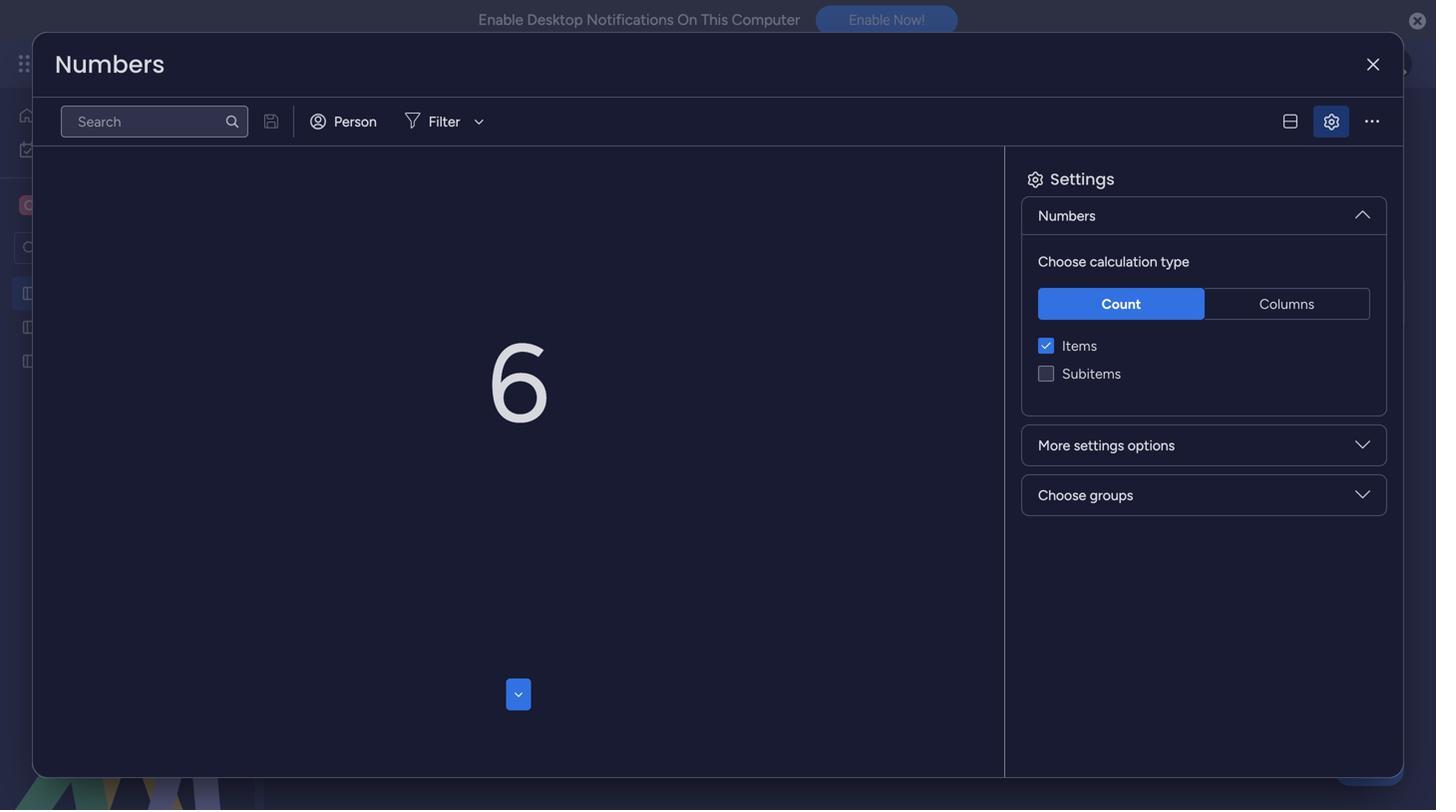 Task type: locate. For each thing, give the bounding box(es) containing it.
2 dapulse dropdown down arrow image from the top
[[1355, 438, 1370, 460]]

count
[[1102, 296, 1141, 313]]

0 vertical spatial public board image
[[21, 284, 40, 303]]

this
[[701, 11, 728, 29]]

choose left calculation
[[1038, 253, 1086, 270]]

1 horizontal spatial management
[[456, 105, 619, 138]]

1 dapulse dropdown down arrow image from the top
[[1355, 199, 1370, 222]]

1 horizontal spatial numbers
[[1038, 207, 1096, 224]]

work
[[161, 52, 197, 75], [68, 141, 99, 158]]

0 horizontal spatial management
[[201, 52, 310, 75]]

now!
[[893, 12, 925, 28]]

work right monday
[[161, 52, 197, 75]]

1 horizontal spatial enable
[[849, 12, 890, 28]]

Digital asset management (DAM) field
[[303, 105, 701, 139]]

dapulse dropdown down arrow image
[[1355, 199, 1370, 222], [1355, 438, 1370, 460], [1355, 488, 1370, 510]]

1 vertical spatial public board image
[[21, 352, 40, 371]]

enable left desktop
[[478, 11, 523, 29]]

0 vertical spatial choose
[[1038, 253, 1086, 270]]

2 choose from the top
[[1038, 487, 1086, 504]]

public board image
[[21, 284, 40, 303], [21, 352, 40, 371]]

enable desktop notifications on this computer
[[478, 11, 800, 29]]

digital asset management (dam)
[[308, 105, 701, 138]]

count button
[[1038, 288, 1205, 320]]

1 public board image from the top
[[21, 284, 40, 303]]

public board image up public board icon
[[21, 284, 40, 303]]

1 vertical spatial choose
[[1038, 487, 1086, 504]]

1 vertical spatial numbers
[[1038, 207, 1096, 224]]

0 vertical spatial dapulse dropdown down arrow image
[[1355, 199, 1370, 222]]

management inside field
[[456, 105, 619, 138]]

invite / 1 button
[[1268, 104, 1366, 136]]

Filter dashboard by text search field
[[61, 106, 248, 138]]

dapulse dropdown down arrow image for more settings options
[[1355, 438, 1370, 460]]

public board image down public board icon
[[21, 352, 40, 371]]

1 horizontal spatial work
[[161, 52, 197, 75]]

numbers up home link at the top
[[55, 48, 165, 81]]

None search field
[[61, 106, 248, 138]]

more settings options
[[1038, 437, 1175, 454]]

list box
[[0, 273, 254, 648]]

1 vertical spatial work
[[68, 141, 99, 158]]

Numbers field
[[50, 48, 170, 81]]

home option
[[12, 100, 242, 132]]

choose
[[1038, 253, 1086, 270], [1038, 487, 1086, 504]]

3 dapulse dropdown down arrow image from the top
[[1355, 488, 1370, 510]]

subitems
[[1062, 366, 1121, 382]]

numbers down settings
[[1038, 207, 1096, 224]]

1 enable from the left
[[478, 11, 523, 29]]

enable inside enable now! button
[[849, 12, 890, 28]]

enable for enable desktop notifications on this computer
[[478, 11, 523, 29]]

0 horizontal spatial work
[[68, 141, 99, 158]]

1 choose from the top
[[1038, 253, 1086, 270]]

home link
[[12, 100, 242, 132]]

home
[[44, 107, 82, 124]]

0 vertical spatial management
[[201, 52, 310, 75]]

enable now! button
[[816, 5, 958, 35]]

0 vertical spatial numbers
[[55, 48, 165, 81]]

option
[[0, 276, 254, 280]]

enable for enable now!
[[849, 12, 890, 28]]

search image
[[224, 114, 240, 130]]

lottie animation image
[[0, 609, 254, 811]]

enable left now!
[[849, 12, 890, 28]]

2 enable from the left
[[849, 12, 890, 28]]

my
[[46, 141, 65, 158]]

1 vertical spatial management
[[456, 105, 619, 138]]

1
[[1352, 111, 1357, 128]]

enable
[[478, 11, 523, 29], [849, 12, 890, 28]]

john smith image
[[1380, 48, 1412, 80]]

c button
[[14, 188, 194, 222]]

enable now!
[[849, 12, 925, 28]]

management for asset
[[456, 105, 619, 138]]

0 vertical spatial work
[[161, 52, 197, 75]]

on
[[677, 11, 697, 29]]

choose for choose groups
[[1038, 487, 1086, 504]]

work inside option
[[68, 141, 99, 158]]

numbers
[[55, 48, 165, 81], [1038, 207, 1096, 224]]

dapulse dropdown down arrow image for numbers
[[1355, 199, 1370, 222]]

0 horizontal spatial enable
[[478, 11, 523, 29]]

invite / 1
[[1304, 111, 1357, 128]]

columns
[[1259, 296, 1315, 313]]

desktop
[[527, 11, 583, 29]]

lottie animation element
[[0, 609, 254, 811]]

management
[[201, 52, 310, 75], [456, 105, 619, 138]]

2 public board image from the top
[[21, 352, 40, 371]]

1 vertical spatial dapulse dropdown down arrow image
[[1355, 438, 1370, 460]]

2 vertical spatial dapulse dropdown down arrow image
[[1355, 488, 1370, 510]]

dapulse dropdown down arrow image for choose groups
[[1355, 488, 1370, 510]]

choose left groups
[[1038, 487, 1086, 504]]

calculation
[[1090, 253, 1157, 270]]

asset
[[388, 105, 451, 138]]

my work
[[46, 141, 99, 158]]

work right my in the left top of the page
[[68, 141, 99, 158]]



Task type: vqa. For each thing, say whether or not it's contained in the screenshot.
left THE MANAGEMENT
yes



Task type: describe. For each thing, give the bounding box(es) containing it.
dapulse x slim image
[[1367, 58, 1379, 72]]

settings
[[1050, 168, 1115, 190]]

dapulse close image
[[1409, 11, 1426, 32]]

more dots image
[[1365, 114, 1379, 129]]

monday
[[89, 52, 157, 75]]

arrow down image
[[467, 110, 491, 134]]

angle down image
[[514, 688, 523, 702]]

filter
[[429, 113, 460, 130]]

choose for choose calculation type
[[1038, 253, 1086, 270]]

select product image
[[18, 54, 38, 74]]

choose calculation type
[[1038, 253, 1189, 270]]

person
[[334, 113, 377, 130]]

columns button
[[1205, 288, 1370, 320]]

my work link
[[12, 134, 242, 166]]

options
[[1128, 437, 1175, 454]]

notifications
[[587, 11, 674, 29]]

0 horizontal spatial numbers
[[55, 48, 165, 81]]

person button
[[302, 106, 389, 138]]

6
[[488, 318, 550, 449]]

monday work management
[[89, 52, 310, 75]]

my work option
[[12, 134, 242, 166]]

type
[[1161, 253, 1189, 270]]

filter button
[[397, 106, 491, 138]]

management for work
[[201, 52, 310, 75]]

choose groups
[[1038, 487, 1133, 504]]

c
[[24, 197, 34, 214]]

more
[[1038, 437, 1070, 454]]

work for monday
[[161, 52, 197, 75]]

/
[[1343, 111, 1348, 128]]

settings
[[1074, 437, 1124, 454]]

v2 split view image
[[1284, 114, 1298, 129]]

public board image
[[21, 318, 40, 337]]

(dam)
[[625, 105, 701, 138]]

digital
[[308, 105, 382, 138]]

items
[[1062, 338, 1097, 355]]

groups
[[1090, 487, 1133, 504]]

help
[[1352, 760, 1387, 780]]

help button
[[1335, 754, 1404, 787]]

invite
[[1304, 111, 1339, 128]]

computer
[[732, 11, 800, 29]]

workspace image
[[19, 194, 39, 216]]

work for my
[[68, 141, 99, 158]]



